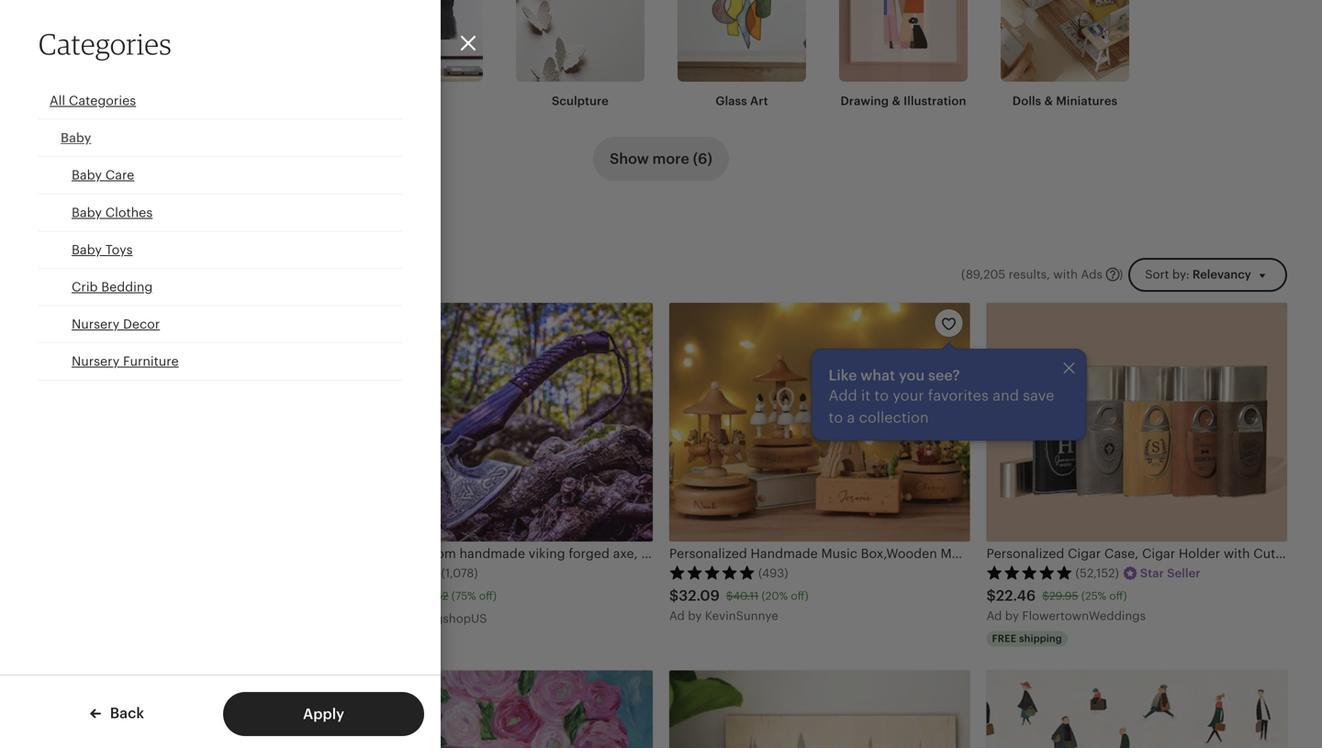 Task type: vqa. For each thing, say whether or not it's contained in the screenshot.
Message
no



Task type: locate. For each thing, give the bounding box(es) containing it.
off) right the (20%
[[791, 590, 809, 602]]

off) inside $ 22.46 $ 29.95 (25% off) a d by flowertownweddings
[[1109, 590, 1127, 602]]

categories up all categories
[[39, 27, 172, 62]]

2 5 out of 5 stars image from the left
[[669, 565, 756, 580]]

1 nursery from the top
[[72, 317, 120, 332]]

baby toys
[[72, 242, 133, 257]]

nursery for nursery furniture
[[72, 354, 120, 369]]

0 horizontal spatial 5 out of 5 stars image
[[35, 565, 121, 580]]

by down 22.46
[[1005, 609, 1019, 623]]

personalized cigar case, cigar holder with cutter, groomsmen cigar case, gift for him, groomsmen gifts, cigar travel case, gift for husband image
[[987, 303, 1287, 542]]

1 horizontal spatial d
[[994, 609, 1002, 623]]

a inside the "$ 32.09 $ 40.11 (20% off) a d by kevinsunnye"
[[669, 609, 678, 623]]

2 off) from the left
[[791, 590, 809, 602]]

nursery
[[72, 317, 120, 332], [72, 354, 120, 369]]

all inside button
[[50, 93, 65, 108]]

32.09
[[679, 588, 720, 604]]

2 horizontal spatial by
[[1005, 609, 1019, 623]]

crib bedding
[[72, 280, 153, 294]]

baby care
[[72, 168, 134, 182]]

furniture
[[123, 354, 179, 369]]

dolls & miniatures link
[[1001, 0, 1129, 109]]

0 horizontal spatial to
[[829, 409, 843, 426]]

by inside $ 22.46 $ 29.95 (25% off) a d by flowertownweddings
[[1005, 609, 1019, 623]]

1 & from the left
[[892, 94, 901, 108]]

filters
[[86, 268, 121, 282]]

nursery down crib
[[72, 317, 120, 332]]

1 horizontal spatial &
[[1044, 94, 1053, 108]]

all for all categories
[[50, 93, 65, 108]]

nursery inside button
[[72, 317, 120, 332]]

care
[[105, 168, 134, 182]]

89,205
[[966, 267, 1006, 281]]

0 vertical spatial nursery
[[72, 317, 120, 332]]

170.32 (75% off)
[[415, 590, 497, 602]]

& right drawing
[[892, 94, 901, 108]]

results,
[[1009, 267, 1050, 281]]

a
[[847, 409, 855, 426], [669, 609, 678, 623], [987, 609, 995, 623]]

2 horizontal spatial off)
[[1109, 590, 1127, 602]]

(20%
[[762, 590, 788, 602]]

beautiful custom handmade viking forged axe, groomsmen gift , birthday gift, collectibles axe , gift for him , anniversary gift for husband image
[[352, 303, 653, 542]]

collection
[[859, 409, 929, 426]]

back
[[106, 705, 144, 722]]

0 horizontal spatial off)
[[479, 590, 497, 602]]

a left the kevinsunnye
[[669, 609, 678, 623]]

seller
[[1167, 566, 1201, 580]]

to down the 'add'
[[829, 409, 843, 426]]

$ left 40.11
[[669, 588, 679, 604]]

0 vertical spatial categories
[[39, 27, 172, 62]]

(75%
[[451, 590, 476, 602]]

& right dolls
[[1044, 94, 1053, 108]]

d down 32.09 on the right bottom of page
[[677, 609, 685, 623]]

a inside like what you see? add it to your favorites and save to a collection
[[847, 409, 855, 426]]

decor
[[123, 317, 160, 332]]

1 horizontal spatial all
[[68, 268, 83, 282]]

by for 32.09
[[688, 609, 702, 623]]

1 horizontal spatial a
[[847, 409, 855, 426]]

$
[[669, 588, 679, 604], [987, 588, 996, 604], [726, 590, 733, 602], [1042, 590, 1049, 602]]

0 vertical spatial to
[[874, 387, 889, 404]]

1 vertical spatial to
[[829, 409, 843, 426]]

5 out of 5 stars image for 22.46
[[987, 565, 1073, 580]]

by down 4.5 out of 5 stars image
[[371, 612, 385, 626]]

(52,152)
[[1076, 566, 1119, 580]]

ads
[[1081, 267, 1103, 281]]

d up the "free"
[[994, 609, 1002, 623]]

off) inside the "$ 32.09 $ 40.11 (20% off) a d by kevinsunnye"
[[791, 590, 809, 602]]

drawing & illustration
[[841, 94, 966, 108]]

a inside $ 22.46 $ 29.95 (25% off) a d by flowertownweddings
[[987, 609, 995, 623]]

by down 32.09 on the right bottom of page
[[688, 609, 702, 623]]

bedding
[[101, 280, 153, 294]]

d
[[677, 609, 685, 623], [994, 609, 1002, 623]]

all
[[50, 93, 65, 108], [68, 268, 83, 282]]

miniatures
[[1056, 94, 1118, 108]]

1 vertical spatial nursery
[[72, 354, 120, 369]]

baby left care
[[72, 168, 102, 182]]

by inside the "$ 32.09 $ 40.11 (20% off) a d by kevinsunnye"
[[688, 609, 702, 623]]

0 horizontal spatial all
[[50, 93, 65, 108]]

0 horizontal spatial d
[[677, 609, 685, 623]]

you
[[899, 367, 925, 384]]

nursery decor button
[[39, 306, 402, 344]]

$ 22.46 $ 29.95 (25% off) a d by flowertownweddings
[[987, 588, 1146, 623]]

by thevikingshopus
[[371, 612, 487, 626]]

2 horizontal spatial a
[[987, 609, 995, 623]]

peonies in blue and white ginger jar, floral still life, pink peonies,fine art print, "frances" by carolyn shultz image
[[352, 671, 653, 748]]

baby clothes button
[[39, 194, 402, 232]]

by
[[688, 609, 702, 623], [1005, 609, 1019, 623], [371, 612, 385, 626]]

2 & from the left
[[1044, 94, 1053, 108]]

baby for baby clothes
[[72, 205, 102, 220]]

with ads
[[1053, 267, 1103, 281]]

like what you see? add it to your favorites and save to a collection
[[829, 367, 1054, 426]]

all filters button
[[35, 258, 135, 291]]

to right it
[[874, 387, 889, 404]]

baby inside button
[[72, 168, 102, 182]]

d for 32.09
[[677, 609, 685, 623]]

nursery inside "button"
[[72, 354, 120, 369]]

baby up all filters 'button'
[[72, 242, 102, 257]]

nursery decor
[[72, 317, 160, 332]]

(1,078)
[[441, 566, 478, 580]]

(25%
[[1081, 590, 1106, 602]]

star
[[1140, 566, 1164, 580]]

29.95
[[1049, 590, 1078, 602]]

1 horizontal spatial by
[[688, 609, 702, 623]]

0 horizontal spatial a
[[669, 609, 678, 623]]

glass art link
[[678, 0, 806, 109]]

with
[[1053, 267, 1078, 281]]

( 89,205 results,
[[961, 267, 1050, 281]]

baby down all categories
[[61, 130, 91, 145]]

d inside the "$ 32.09 $ 40.11 (20% off) a d by kevinsunnye"
[[677, 609, 685, 623]]

baby for baby toys
[[72, 242, 102, 257]]

1 horizontal spatial off)
[[791, 590, 809, 602]]

categories
[[39, 27, 172, 62], [69, 93, 136, 108]]

2 nursery from the top
[[72, 354, 120, 369]]

baby clothes
[[72, 205, 153, 220]]

40.11
[[733, 590, 759, 602]]

1 off) from the left
[[479, 590, 497, 602]]

and
[[993, 387, 1019, 404]]

a up the "free"
[[987, 609, 995, 623]]

baby button
[[39, 120, 402, 157]]

baby for baby care
[[72, 168, 102, 182]]

nursery furniture button
[[39, 344, 402, 381]]

3 off) from the left
[[1109, 590, 1127, 602]]

1 vertical spatial all
[[68, 268, 83, 282]]

custom royal portrait from photo, renaissance portrait, historical portrait, royal portrait, human portrait, custom men women portrait image
[[35, 303, 336, 542]]

shipping
[[1019, 633, 1062, 645]]

personalized handmade music box,wooden music box,wooden horse musical carousel,vintage music box,heirloom carousel,baby boy girl shower gift image
[[669, 303, 970, 542]]

0 vertical spatial all
[[50, 93, 65, 108]]

baby inside button
[[72, 205, 102, 220]]

baby
[[61, 130, 91, 145], [72, 168, 102, 182], [72, 205, 102, 220], [72, 242, 102, 257]]

thevikingshopus
[[388, 612, 487, 626]]

nursery furniture
[[72, 354, 179, 369]]

0 horizontal spatial &
[[892, 94, 901, 108]]

4.5 out of 5 stars image
[[352, 565, 438, 580]]

1 vertical spatial categories
[[69, 93, 136, 108]]

favorites
[[928, 387, 989, 404]]

(493)
[[758, 566, 788, 580]]

baby up baby toys at the top left
[[72, 205, 102, 220]]

off)
[[479, 590, 497, 602], [791, 590, 809, 602], [1109, 590, 1127, 602]]

off) right (25%
[[1109, 590, 1127, 602]]

&
[[892, 94, 901, 108], [1044, 94, 1053, 108]]

2 horizontal spatial 5 out of 5 stars image
[[987, 565, 1073, 580]]

1 horizontal spatial 5 out of 5 stars image
[[669, 565, 756, 580]]

off) right (75%
[[479, 590, 497, 602]]

toys
[[105, 242, 133, 257]]

3 5 out of 5 stars image from the left
[[987, 565, 1073, 580]]

to
[[874, 387, 889, 404], [829, 409, 843, 426]]

d inside $ 22.46 $ 29.95 (25% off) a d by flowertownweddings
[[994, 609, 1002, 623]]

back link
[[90, 703, 144, 724]]

a down the 'add'
[[847, 409, 855, 426]]

apply
[[303, 706, 344, 723]]

baby care button
[[39, 157, 402, 194]]

all inside 'button'
[[68, 268, 83, 282]]

2 d from the left
[[994, 609, 1002, 623]]

categories up baby care
[[69, 93, 136, 108]]

nursery down nursery decor
[[72, 354, 120, 369]]

5 out of 5 stars image
[[35, 565, 121, 580], [669, 565, 756, 580], [987, 565, 1073, 580]]

5 out of 5 stars image for 32.09
[[669, 565, 756, 580]]

1 d from the left
[[677, 609, 685, 623]]

1 5 out of 5 stars image from the left
[[35, 565, 121, 580]]



Task type: describe. For each thing, give the bounding box(es) containing it.
free shipping
[[992, 633, 1062, 645]]

by for 22.46
[[1005, 609, 1019, 623]]

flowertownweddings
[[1022, 609, 1146, 623]]

drawing
[[841, 94, 889, 108]]

black cat print painting print cat lover gift cat decor cat art decor wall art home decor cat lover gift unframed select your print image
[[35, 671, 336, 748]]

all for all filters
[[68, 268, 83, 282]]

the station print image
[[987, 671, 1287, 748]]

sculpture link
[[516, 0, 645, 109]]

crib
[[72, 280, 98, 294]]

)
[[1119, 267, 1123, 281]]

$ 32.09 $ 40.11 (20% off) a d by kevinsunnye
[[669, 588, 809, 623]]

dolls & miniatures
[[1013, 94, 1118, 108]]

glass art
[[716, 94, 768, 108]]

smaller xs image
[[941, 317, 957, 333]]

(
[[961, 267, 965, 281]]

clothes
[[105, 205, 153, 220]]

22.46
[[996, 588, 1036, 604]]

5th anniversary gift for him | soundwave art | wood anniversary | voice recording gift image
[[669, 671, 970, 748]]

kevinsunnye
[[705, 609, 778, 623]]

baby toys button
[[39, 232, 402, 269]]

& for illustration
[[892, 94, 901, 108]]

search filters dialog
[[0, 0, 1322, 748]]

1 horizontal spatial to
[[874, 387, 889, 404]]

like
[[829, 367, 857, 384]]

d for 22.46
[[994, 609, 1002, 623]]

a for 22.46
[[987, 609, 995, 623]]

all filters
[[68, 268, 121, 282]]

star seller
[[1140, 566, 1201, 580]]

off) for 32.09
[[791, 590, 809, 602]]

all categories
[[50, 93, 136, 108]]

off) for 22.46
[[1109, 590, 1127, 602]]

add
[[829, 387, 857, 404]]

& for miniatures
[[1044, 94, 1053, 108]]

all categories button
[[39, 83, 402, 120]]

free
[[992, 633, 1017, 645]]

drawing & illustration link
[[839, 0, 968, 109]]

illustration
[[904, 94, 966, 108]]

apply button
[[223, 692, 424, 736]]

0 horizontal spatial by
[[371, 612, 385, 626]]

baby for baby
[[61, 130, 91, 145]]

see?
[[928, 367, 960, 384]]

glass
[[716, 94, 747, 108]]

your
[[893, 387, 924, 404]]

save
[[1023, 387, 1054, 404]]

$ up the "free"
[[987, 588, 996, 604]]

crib bedding button
[[39, 269, 402, 306]]

170.32
[[415, 590, 448, 602]]

a for 32.09
[[669, 609, 678, 623]]

$ up the kevinsunnye
[[726, 590, 733, 602]]

categories inside all categories button
[[69, 93, 136, 108]]

dolls
[[1013, 94, 1041, 108]]

it
[[861, 387, 871, 404]]

sculpture
[[552, 94, 609, 108]]

nursery for nursery decor
[[72, 317, 120, 332]]

art
[[750, 94, 768, 108]]

what
[[861, 367, 895, 384]]

$ right 22.46
[[1042, 590, 1049, 602]]



